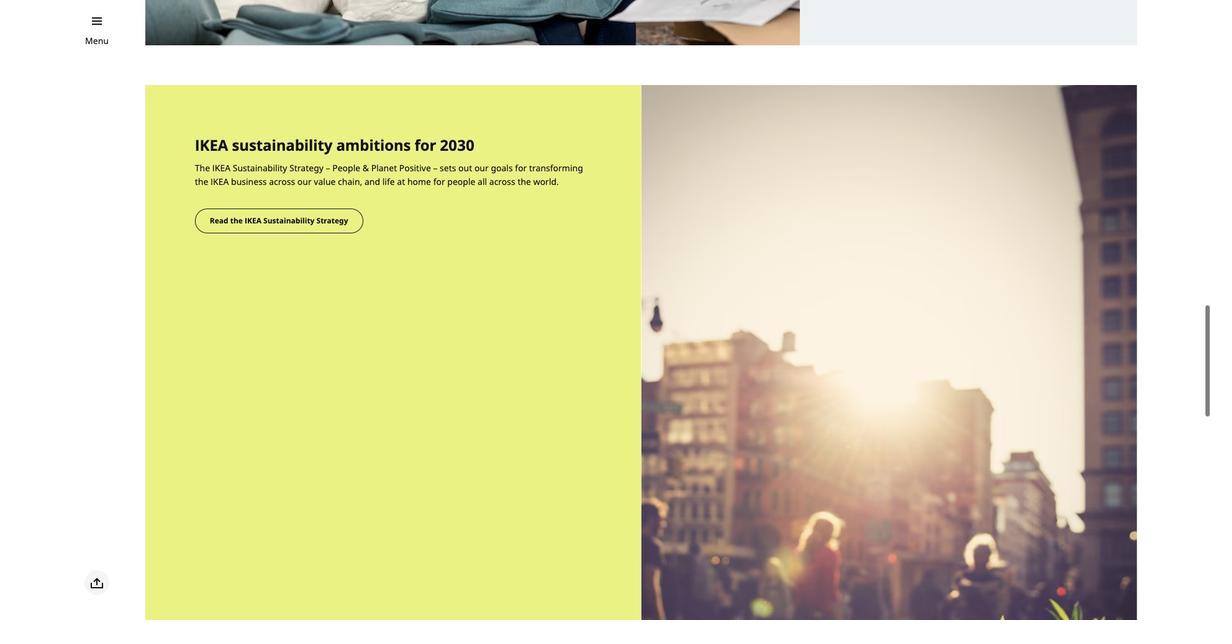 Task type: locate. For each thing, give the bounding box(es) containing it.
at
[[397, 176, 405, 187]]

the left world.
[[518, 176, 531, 187]]

1 horizontal spatial our
[[475, 162, 489, 174]]

the down the 'the'
[[195, 176, 208, 187]]

menu
[[85, 35, 109, 47]]

sustainability
[[233, 162, 287, 174], [263, 215, 315, 226]]

ikea right read
[[245, 215, 262, 226]]

our up all
[[475, 162, 489, 174]]

1 vertical spatial sustainability
[[263, 215, 315, 226]]

– left sets
[[433, 162, 438, 174]]

ikea sustainability ambitions for 2030
[[195, 135, 475, 155]]

across down goals
[[489, 176, 515, 187]]

across right business
[[269, 176, 295, 187]]

the right read
[[230, 215, 243, 226]]

0 vertical spatial strategy
[[290, 162, 324, 174]]

sustainability inside the ikea sustainability strategy – people & planet positive – sets out our goals for transforming the ikea business across our value chain, and life at home for people all across the world.
[[233, 162, 287, 174]]

0 horizontal spatial across
[[269, 176, 295, 187]]

1 horizontal spatial the
[[230, 215, 243, 226]]

the
[[195, 176, 208, 187], [518, 176, 531, 187], [230, 215, 243, 226]]

1 – from the left
[[326, 162, 330, 174]]

1 vertical spatial strategy
[[317, 215, 348, 226]]

1 horizontal spatial –
[[433, 162, 438, 174]]

&
[[363, 162, 369, 174]]

menu button
[[85, 34, 109, 48]]

strategy inside read the ikea sustainability strategy button
[[317, 215, 348, 226]]

positive
[[399, 162, 431, 174]]

across
[[269, 176, 295, 187], [489, 176, 515, 187]]

sustainability down the value
[[263, 215, 315, 226]]

0 horizontal spatial our
[[297, 176, 312, 187]]

1 vertical spatial for
[[515, 162, 527, 174]]

ikea right the 'the'
[[212, 162, 231, 174]]

2 across from the left
[[489, 176, 515, 187]]

the inside read the ikea sustainability strategy button
[[230, 215, 243, 226]]

our left the value
[[297, 176, 312, 187]]

1 horizontal spatial across
[[489, 176, 515, 187]]

all
[[478, 176, 487, 187]]

business
[[231, 176, 267, 187]]

strategy up the value
[[290, 162, 324, 174]]

– up the value
[[326, 162, 330, 174]]

0 vertical spatial sustainability
[[233, 162, 287, 174]]

–
[[326, 162, 330, 174], [433, 162, 438, 174]]

ambitions
[[336, 135, 411, 155]]

life
[[383, 176, 395, 187]]

for down sets
[[433, 176, 445, 187]]

for up positive
[[415, 135, 436, 155]]

0 horizontal spatial –
[[326, 162, 330, 174]]

0 vertical spatial our
[[475, 162, 489, 174]]

strategy
[[290, 162, 324, 174], [317, 215, 348, 226]]

ikea
[[195, 135, 228, 155], [212, 162, 231, 174], [211, 176, 229, 187], [245, 215, 262, 226]]

ikea inside button
[[245, 215, 262, 226]]

our
[[475, 162, 489, 174], [297, 176, 312, 187]]

strategy inside the ikea sustainability strategy – people & planet positive – sets out our goals for transforming the ikea business across our value chain, and life at home for people all across the world.
[[290, 162, 324, 174]]

world.
[[533, 176, 559, 187]]

the ikea sustainability strategy – people & planet positive – sets out our goals for transforming the ikea business across our value chain, and life at home for people all across the world.
[[195, 162, 583, 187]]

2 – from the left
[[433, 162, 438, 174]]

strategy down the value
[[317, 215, 348, 226]]

for right goals
[[515, 162, 527, 174]]

2 vertical spatial for
[[433, 176, 445, 187]]

an elderly woman wearing a light pink sweater sits on a sofa while stuffing a sofa cushion in a new blue cover. image
[[145, 0, 800, 45]]

sustainability inside read the ikea sustainability strategy button
[[263, 215, 315, 226]]

for
[[415, 135, 436, 155], [515, 162, 527, 174], [433, 176, 445, 187]]

2030
[[440, 135, 475, 155]]

sustainability up business
[[233, 162, 287, 174]]

read the ikea sustainability strategy
[[210, 215, 348, 226]]

2 horizontal spatial the
[[518, 176, 531, 187]]



Task type: vqa. For each thing, say whether or not it's contained in the screenshot.
VEGGIE
no



Task type: describe. For each thing, give the bounding box(es) containing it.
planet
[[371, 162, 397, 174]]

1 across from the left
[[269, 176, 295, 187]]

and
[[365, 176, 380, 187]]

out
[[459, 162, 472, 174]]

value
[[314, 176, 336, 187]]

read the ikea sustainability strategy button
[[195, 209, 363, 233]]

0 horizontal spatial the
[[195, 176, 208, 187]]

sets
[[440, 162, 456, 174]]

people
[[448, 176, 476, 187]]

chain,
[[338, 176, 362, 187]]

people
[[332, 162, 360, 174]]

1 vertical spatial our
[[297, 176, 312, 187]]

transforming
[[529, 162, 583, 174]]

home
[[407, 176, 431, 187]]

the
[[195, 162, 210, 174]]

sustainability
[[232, 135, 333, 155]]

0 vertical spatial for
[[415, 135, 436, 155]]

goals
[[491, 162, 513, 174]]

ikea left business
[[211, 176, 229, 187]]

read
[[210, 215, 228, 226]]

the sun setting behind a building on a street full of pedestrians. in the foreground leaves of a bush are lit up by the sun. image
[[641, 85, 1138, 621]]

ikea up the 'the'
[[195, 135, 228, 155]]



